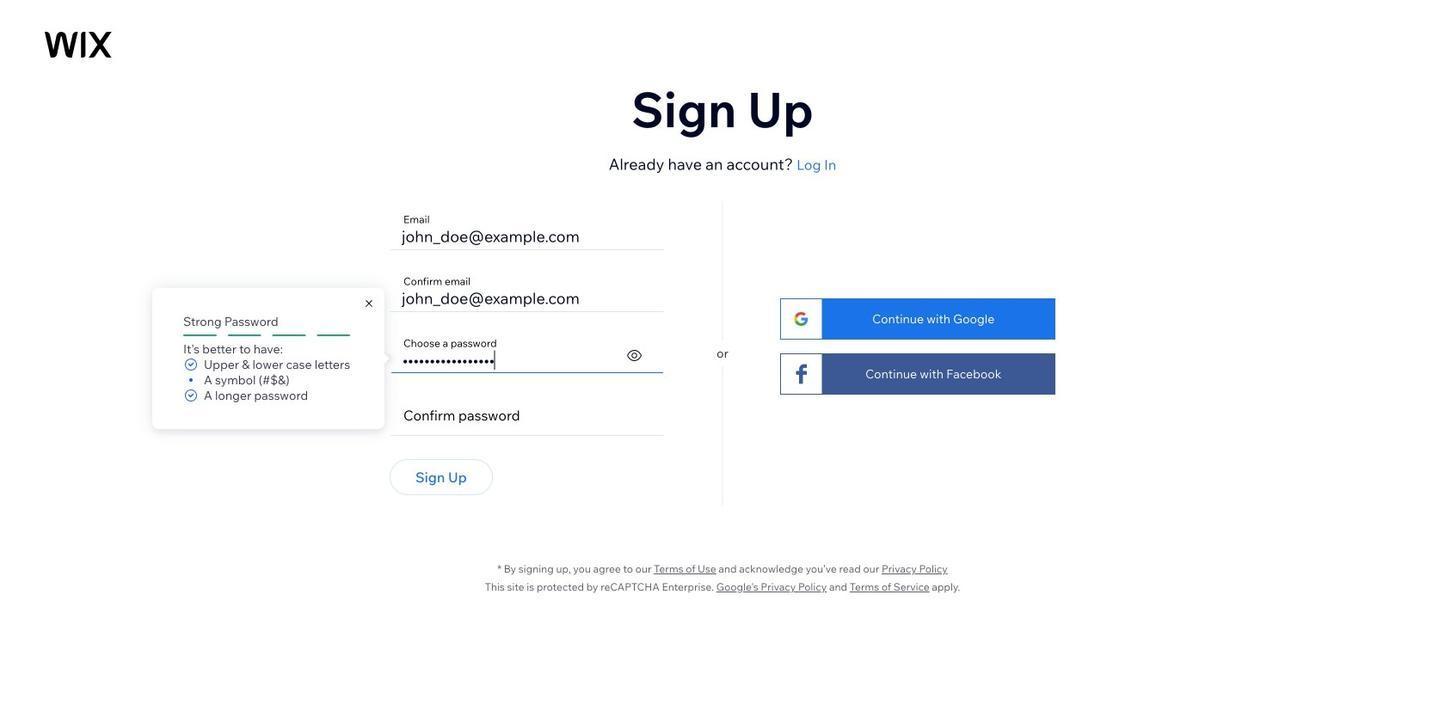 Task type: locate. For each thing, give the bounding box(es) containing it.
wix image
[[45, 32, 112, 58]]

None password field
[[399, 332, 614, 374], [398, 393, 657, 436], [399, 332, 614, 374], [398, 393, 657, 436]]

facebook image
[[793, 364, 810, 384]]

None text field
[[398, 207, 657, 250], [398, 269, 657, 312], [398, 207, 657, 250], [398, 269, 657, 312]]



Task type: describe. For each thing, give the bounding box(es) containing it.
google image
[[793, 312, 810, 327]]

more login options group
[[729, 201, 1056, 506]]



